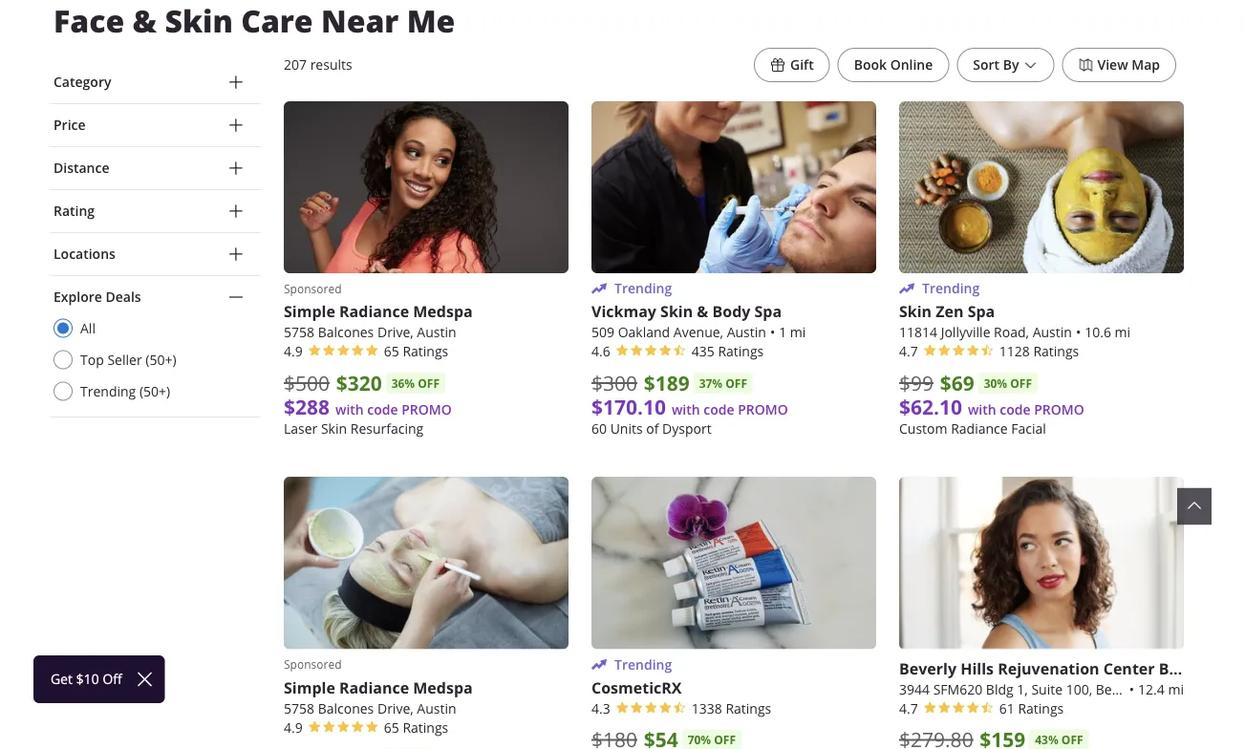 Task type: locate. For each thing, give the bounding box(es) containing it.
category button
[[50, 61, 261, 103]]

• left 12.4 on the right of page
[[1130, 680, 1135, 698]]

bee up • 12.4 mi
[[1159, 658, 1187, 679]]

3944
[[899, 680, 930, 698]]

5758
[[284, 324, 314, 341], [284, 699, 314, 717]]

body
[[713, 301, 751, 322]]

distance
[[54, 159, 109, 177]]

with
[[335, 401, 364, 419], [672, 401, 700, 419], [968, 401, 997, 419]]

promo for $69
[[1034, 401, 1085, 419]]

2 drive, from the top
[[377, 699, 414, 717]]

3 with from the left
[[968, 401, 997, 419]]

with for $69
[[968, 401, 997, 419]]

with inside $500 $320 36% off $288 with code promo laser skin resurfacing
[[335, 401, 364, 419]]

promo inside $99 $69 30% off $62.10 with code promo custom radiance facial
[[1034, 401, 1085, 419]]

509
[[592, 324, 615, 341]]

mi inside skin zen spa 11814 jollyville road, austin • 10.6 mi
[[1115, 324, 1131, 341]]

30%
[[984, 375, 1008, 392]]

view map
[[1098, 56, 1160, 74]]

code up facial
[[1000, 401, 1031, 419]]

3 promo from the left
[[1034, 401, 1085, 419]]

rating button
[[50, 190, 261, 232]]

trending
[[615, 280, 672, 297], [922, 280, 980, 297], [80, 382, 136, 400], [615, 655, 672, 673]]

code for $69
[[1000, 401, 1031, 419]]

beverly
[[899, 658, 957, 679]]

sort
[[973, 56, 1000, 74]]

0 horizontal spatial promo
[[402, 401, 452, 419]]

$69
[[940, 369, 975, 397]]

1338 ratings
[[692, 699, 772, 717]]

skin up avenue,
[[660, 301, 693, 322]]

with inside $99 $69 30% off $62.10 with code promo custom radiance facial
[[968, 401, 997, 419]]

1 with from the left
[[335, 401, 364, 419]]

code inside $99 $69 30% off $62.10 with code promo custom radiance facial
[[1000, 401, 1031, 419]]

4.7 down 11814
[[899, 343, 918, 360]]

(50+) down top seller (50+)
[[139, 382, 170, 400]]

0 horizontal spatial •
[[770, 324, 775, 341]]

0 horizontal spatial &
[[132, 0, 157, 42]]

jollyville
[[941, 324, 991, 341]]

center
[[1104, 658, 1155, 679]]

trending up zen at the top right of page
[[922, 280, 980, 297]]

0 vertical spatial 5758
[[284, 324, 314, 341]]

60
[[592, 420, 607, 438]]

2 horizontal spatial •
[[1130, 680, 1135, 698]]

& right face
[[132, 0, 157, 42]]

off right 37% on the right
[[726, 375, 747, 392]]

0 vertical spatial 65 ratings
[[384, 343, 449, 360]]

simple
[[284, 301, 335, 322], [284, 677, 335, 698]]

trending for skin zen spa
[[922, 280, 980, 297]]

map
[[1132, 56, 1160, 74]]

care
[[241, 0, 313, 42]]

deals
[[106, 288, 141, 306]]

1 horizontal spatial with
[[672, 401, 700, 419]]

1 vertical spatial 4.7
[[899, 699, 918, 717]]

1 vertical spatial 5758
[[284, 699, 314, 717]]

promo inside $500 $320 36% off $288 with code promo laser skin resurfacing
[[402, 401, 452, 419]]

0 vertical spatial medspa
[[413, 301, 473, 322]]

avenue,
[[674, 324, 724, 341]]

1 horizontal spatial &
[[697, 301, 709, 322]]

drive,
[[377, 324, 414, 341], [377, 699, 414, 717]]

promo for $189
[[738, 401, 788, 419]]

promo down 435 ratings
[[738, 401, 788, 419]]

cosmeticrx
[[592, 677, 682, 698]]

off inside $99 $69 30% off $62.10 with code promo custom radiance facial
[[1010, 375, 1032, 392]]

locations
[[54, 245, 116, 263]]

207
[[284, 56, 307, 74]]

• left 1 in the top right of the page
[[770, 324, 775, 341]]

with for $320
[[335, 401, 364, 419]]

1 65 from the top
[[384, 343, 399, 360]]

1 horizontal spatial •
[[1076, 324, 1081, 341]]

2 code from the left
[[704, 401, 735, 419]]

0 vertical spatial 4.9
[[284, 343, 303, 360]]

rating
[[54, 202, 95, 220]]

off right 36%
[[418, 375, 440, 392]]

austin
[[417, 324, 456, 341], [727, 324, 766, 341], [1033, 324, 1072, 341], [417, 699, 456, 717]]

radiance
[[339, 301, 409, 322], [951, 420, 1008, 438], [339, 677, 409, 698]]

1 vertical spatial simple
[[284, 677, 335, 698]]

0 horizontal spatial code
[[367, 401, 398, 419]]

hills
[[961, 658, 994, 679]]

2 4.7 from the top
[[899, 699, 918, 717]]

rejuvenation
[[998, 658, 1100, 679]]

1 vertical spatial sponsored
[[284, 657, 342, 672]]

0 vertical spatial sponsored simple radiance medspa 5758 balcones drive, austin
[[284, 281, 473, 341]]

• inside skin zen spa 11814 jollyville road, austin • 10.6 mi
[[1076, 324, 1081, 341]]

code inside $300 $189 37% off $170.10 with code promo 60 units of dysport
[[704, 401, 735, 419]]

facial
[[1011, 420, 1046, 438]]

2 with from the left
[[672, 401, 700, 419]]

units
[[610, 420, 643, 438]]

off inside $300 $189 37% off $170.10 with code promo 60 units of dysport
[[726, 375, 747, 392]]

1 4.7 from the top
[[899, 343, 918, 360]]

2 horizontal spatial code
[[1000, 401, 1031, 419]]

70%
[[688, 732, 711, 748]]

4.7 for 1128 ratings
[[899, 343, 918, 360]]

1 vertical spatial 65 ratings
[[384, 719, 449, 736]]

sponsored
[[284, 281, 342, 296], [284, 657, 342, 672]]

mi right 12.4 on the right of page
[[1168, 680, 1184, 698]]

43% off
[[1035, 732, 1083, 748]]

& up avenue,
[[697, 301, 709, 322]]

mi right 1 in the top right of the page
[[790, 324, 806, 341]]

0 vertical spatial bee
[[1159, 658, 1187, 679]]

mi inside vickmay skin & body spa 509 oakland avenue, austin • 1 mi
[[790, 324, 806, 341]]

1 vertical spatial 4.9
[[284, 719, 303, 736]]

0 horizontal spatial with
[[335, 401, 364, 419]]

1 vertical spatial sponsored simple radiance medspa 5758 balcones drive, austin
[[284, 657, 473, 717]]

0 horizontal spatial spa
[[755, 301, 782, 322]]

(50+) right seller
[[146, 351, 176, 368]]

207 results
[[284, 56, 352, 74]]

bee right 100,
[[1096, 680, 1120, 698]]

near
[[321, 0, 399, 42]]

1 promo from the left
[[402, 401, 452, 419]]

4.9
[[284, 343, 303, 360], [284, 719, 303, 736]]

face & skin care near me
[[54, 0, 455, 42]]

book online
[[854, 56, 933, 74]]

2 balcones from the top
[[318, 699, 374, 717]]

with down 30%
[[968, 401, 997, 419]]

bldg
[[986, 680, 1014, 698]]

with up dysport
[[672, 401, 700, 419]]

0 vertical spatial drive,
[[377, 324, 414, 341]]

2 65 from the top
[[384, 719, 399, 736]]

0 vertical spatial sponsored
[[284, 281, 342, 296]]

sponsored simple radiance medspa 5758 balcones drive, austin
[[284, 281, 473, 341], [284, 657, 473, 717]]

price button
[[50, 104, 261, 146]]

(50+)
[[146, 351, 176, 368], [139, 382, 170, 400]]

off right 43%
[[1062, 732, 1083, 748]]

trending up cosmeticrx in the bottom of the page
[[615, 655, 672, 673]]

spa up 1 in the top right of the page
[[755, 301, 782, 322]]

spa inside skin zen spa 11814 jollyville road, austin • 10.6 mi
[[968, 301, 995, 322]]

0 vertical spatial 65
[[384, 343, 399, 360]]

1 medspa from the top
[[413, 301, 473, 322]]

1
[[779, 324, 787, 341]]

cave down center
[[1123, 680, 1153, 698]]

off for $189
[[726, 375, 747, 392]]

cave right center
[[1191, 658, 1228, 679]]

1 drive, from the top
[[377, 324, 414, 341]]

1128 ratings
[[999, 343, 1079, 360]]

$170.10
[[592, 393, 666, 421]]

1 4.9 from the top
[[284, 343, 303, 360]]

mi right 10.6
[[1115, 324, 1131, 341]]

code inside $500 $320 36% off $288 with code promo laser skin resurfacing
[[367, 401, 398, 419]]

1 horizontal spatial promo
[[738, 401, 788, 419]]

2 promo from the left
[[738, 401, 788, 419]]

2 spa from the left
[[968, 301, 995, 322]]

code up resurfacing
[[367, 401, 398, 419]]

1 vertical spatial &
[[697, 301, 709, 322]]

3 code from the left
[[1000, 401, 1031, 419]]

0 vertical spatial simple
[[284, 301, 335, 322]]

2 4.9 from the top
[[284, 719, 303, 736]]

off for $69
[[1010, 375, 1032, 392]]

0 horizontal spatial cave
[[1123, 680, 1153, 698]]

medspa
[[413, 301, 473, 322], [413, 677, 473, 698]]

1 vertical spatial drive,
[[377, 699, 414, 717]]

book
[[854, 56, 887, 74]]

off inside $500 $320 36% off $288 with code promo laser skin resurfacing
[[418, 375, 440, 392]]

trending down top
[[80, 382, 136, 400]]

promo down 36%
[[402, 401, 452, 419]]

1 vertical spatial 65
[[384, 719, 399, 736]]

promo up facial
[[1034, 401, 1085, 419]]

4.7
[[899, 343, 918, 360], [899, 699, 918, 717]]

mi
[[790, 324, 806, 341], [1115, 324, 1131, 341], [1168, 680, 1184, 698]]

1 code from the left
[[367, 401, 398, 419]]

code for $189
[[704, 401, 735, 419]]

explore deals list
[[54, 318, 261, 401]]

0 vertical spatial balcones
[[318, 324, 374, 341]]

1 vertical spatial medspa
[[413, 677, 473, 698]]

• left 10.6
[[1076, 324, 1081, 341]]

spa
[[755, 301, 782, 322], [968, 301, 995, 322]]

seller
[[107, 351, 142, 368]]

1 spa from the left
[[755, 301, 782, 322]]

2 horizontal spatial promo
[[1034, 401, 1085, 419]]

promo inside $300 $189 37% off $170.10 with code promo 60 units of dysport
[[738, 401, 788, 419]]

spa up jollyville
[[968, 301, 995, 322]]

skin
[[165, 0, 233, 42], [660, 301, 693, 322], [899, 301, 932, 322], [321, 420, 347, 438]]

1 vertical spatial bee
[[1096, 680, 1120, 698]]

1 65 ratings from the top
[[384, 343, 449, 360]]

0 vertical spatial cave
[[1191, 658, 1228, 679]]

1 horizontal spatial cave
[[1191, 658, 1228, 679]]

code down 37% on the right
[[704, 401, 735, 419]]

2 horizontal spatial with
[[968, 401, 997, 419]]

2 horizontal spatial mi
[[1168, 680, 1184, 698]]

trending up vickmay
[[615, 280, 672, 297]]

$320
[[336, 369, 382, 397]]

•
[[770, 324, 775, 341], [1076, 324, 1081, 341], [1130, 680, 1135, 698]]

resurfacing
[[351, 420, 424, 438]]

1 vertical spatial radiance
[[951, 420, 1008, 438]]

1 horizontal spatial spa
[[968, 301, 995, 322]]

trending inside explore deals "list"
[[80, 382, 136, 400]]

skin up 11814
[[899, 301, 932, 322]]

1 horizontal spatial code
[[704, 401, 735, 419]]

cave
[[1191, 658, 1228, 679], [1123, 680, 1153, 698]]

61
[[999, 699, 1015, 717]]

skin right laser
[[321, 420, 347, 438]]

0 horizontal spatial mi
[[790, 324, 806, 341]]

face
[[54, 0, 124, 42]]

off right 30%
[[1010, 375, 1032, 392]]

0 vertical spatial 4.7
[[899, 343, 918, 360]]

1 vertical spatial balcones
[[318, 699, 374, 717]]

with down $320
[[335, 401, 364, 419]]

with inside $300 $189 37% off $170.10 with code promo 60 units of dysport
[[672, 401, 700, 419]]

trending for cosmeticrx
[[615, 655, 672, 673]]

0 vertical spatial radiance
[[339, 301, 409, 322]]

4.7 down the 3944
[[899, 699, 918, 717]]

ratings
[[403, 343, 449, 360], [718, 343, 764, 360], [1034, 343, 1079, 360], [726, 699, 772, 717], [1018, 699, 1064, 717], [403, 719, 449, 736]]

1 horizontal spatial mi
[[1115, 324, 1131, 341]]



Task type: vqa. For each thing, say whether or not it's contained in the screenshot.
St,,
no



Task type: describe. For each thing, give the bounding box(es) containing it.
suite
[[1032, 680, 1063, 698]]

radiance inside $99 $69 30% off $62.10 with code promo custom radiance facial
[[951, 420, 1008, 438]]

off right 70% on the right of page
[[714, 732, 736, 748]]

gift button
[[754, 48, 830, 82]]

36%
[[392, 375, 415, 392]]

2 simple from the top
[[284, 677, 335, 698]]

beverly hills rejuvenation center bee cave
[[899, 658, 1228, 679]]

12.4
[[1138, 680, 1165, 698]]

trending (50+)
[[80, 382, 170, 400]]

category
[[54, 73, 111, 91]]

view
[[1098, 56, 1128, 74]]

435 ratings
[[692, 343, 764, 360]]

1 horizontal spatial bee
[[1159, 658, 1187, 679]]

promo for $320
[[402, 401, 452, 419]]

2 5758 from the top
[[284, 699, 314, 717]]

$500
[[284, 370, 330, 396]]

skin inside $500 $320 36% off $288 with code promo laser skin resurfacing
[[321, 420, 347, 438]]

$300 $189 37% off $170.10 with code promo 60 units of dysport
[[592, 369, 788, 438]]

sfm620
[[933, 680, 983, 698]]

of
[[646, 420, 659, 438]]

1,
[[1017, 680, 1028, 698]]

results
[[310, 56, 352, 74]]

2 medspa from the top
[[413, 677, 473, 698]]

70% off
[[688, 732, 736, 748]]

0 horizontal spatial bee
[[1096, 680, 1120, 698]]

1 balcones from the top
[[318, 324, 374, 341]]

price
[[54, 116, 86, 134]]

$99
[[899, 370, 934, 396]]

with for $189
[[672, 401, 700, 419]]

• 12.4 mi
[[1130, 680, 1184, 698]]

top
[[80, 351, 104, 368]]

skin inside vickmay skin & body spa 509 oakland avenue, austin • 1 mi
[[660, 301, 693, 322]]

2 vertical spatial radiance
[[339, 677, 409, 698]]

view map button
[[1062, 48, 1177, 82]]

• inside vickmay skin & body spa 509 oakland avenue, austin • 1 mi
[[770, 324, 775, 341]]

37%
[[699, 375, 723, 392]]

skin up 'category' dropdown button
[[165, 0, 233, 42]]

100,
[[1066, 680, 1093, 698]]

skin inside skin zen spa 11814 jollyville road, austin • 10.6 mi
[[899, 301, 932, 322]]

vickmay skin & body spa 509 oakland avenue, austin • 1 mi
[[592, 301, 806, 341]]

top seller (50+)
[[80, 351, 176, 368]]

distance button
[[50, 147, 261, 189]]

2 sponsored from the top
[[284, 657, 342, 672]]

4.6
[[592, 343, 610, 360]]

oakland
[[618, 324, 670, 341]]

1 simple from the top
[[284, 301, 335, 322]]

& inside vickmay skin & body spa 509 oakland avenue, austin • 1 mi
[[697, 301, 709, 322]]

1 5758 from the top
[[284, 324, 314, 341]]

11814
[[899, 324, 938, 341]]

$288
[[284, 393, 330, 421]]

0 vertical spatial &
[[132, 0, 157, 42]]

all
[[80, 319, 96, 337]]

4.3
[[592, 699, 610, 717]]

trending for vickmay skin & body spa
[[615, 280, 672, 297]]

435
[[692, 343, 715, 360]]

43%
[[1035, 732, 1059, 748]]

61 ratings
[[999, 699, 1064, 717]]

locations button
[[50, 233, 261, 275]]

skin zen spa 11814 jollyville road, austin • 10.6 mi
[[899, 301, 1131, 341]]

sort by
[[973, 56, 1019, 74]]

austin inside skin zen spa 11814 jollyville road, austin • 10.6 mi
[[1033, 324, 1072, 341]]

laser
[[284, 420, 318, 438]]

explore deals button
[[50, 276, 261, 318]]

1128
[[999, 343, 1030, 360]]

$500 $320 36% off $288 with code promo laser skin resurfacing
[[284, 369, 452, 438]]

zen
[[936, 301, 964, 322]]

spa inside vickmay skin & body spa 509 oakland avenue, austin • 1 mi
[[755, 301, 782, 322]]

explore
[[54, 288, 102, 306]]

online
[[890, 56, 933, 74]]

austin inside vickmay skin & body spa 509 oakland avenue, austin • 1 mi
[[727, 324, 766, 341]]

2 sponsored simple radiance medspa 5758 balcones drive, austin from the top
[[284, 657, 473, 717]]

1 sponsored from the top
[[284, 281, 342, 296]]

vickmay
[[592, 301, 657, 322]]

dysport
[[662, 420, 712, 438]]

explore deals
[[54, 288, 141, 306]]

custom
[[899, 420, 948, 438]]

me
[[407, 0, 455, 42]]

$99 $69 30% off $62.10 with code promo custom radiance facial
[[899, 369, 1085, 438]]

1 vertical spatial (50+)
[[139, 382, 170, 400]]

gift
[[790, 56, 814, 74]]

sort by button
[[957, 48, 1055, 82]]

10.6
[[1085, 324, 1111, 341]]

$189
[[644, 369, 690, 397]]

2 65 ratings from the top
[[384, 719, 449, 736]]

$62.10
[[899, 393, 962, 421]]

1338
[[692, 699, 722, 717]]

by
[[1003, 56, 1019, 74]]

off for $320
[[418, 375, 440, 392]]

book online button
[[838, 48, 949, 82]]

road,
[[994, 324, 1029, 341]]

4.7 for 61 ratings
[[899, 699, 918, 717]]

1 vertical spatial cave
[[1123, 680, 1153, 698]]

$300
[[592, 370, 638, 396]]

1 sponsored simple radiance medspa 5758 balcones drive, austin from the top
[[284, 281, 473, 341]]

0 vertical spatial (50+)
[[146, 351, 176, 368]]

code for $320
[[367, 401, 398, 419]]

3944 sfm620 bldg 1, suite 100, bee cave
[[899, 680, 1153, 698]]



